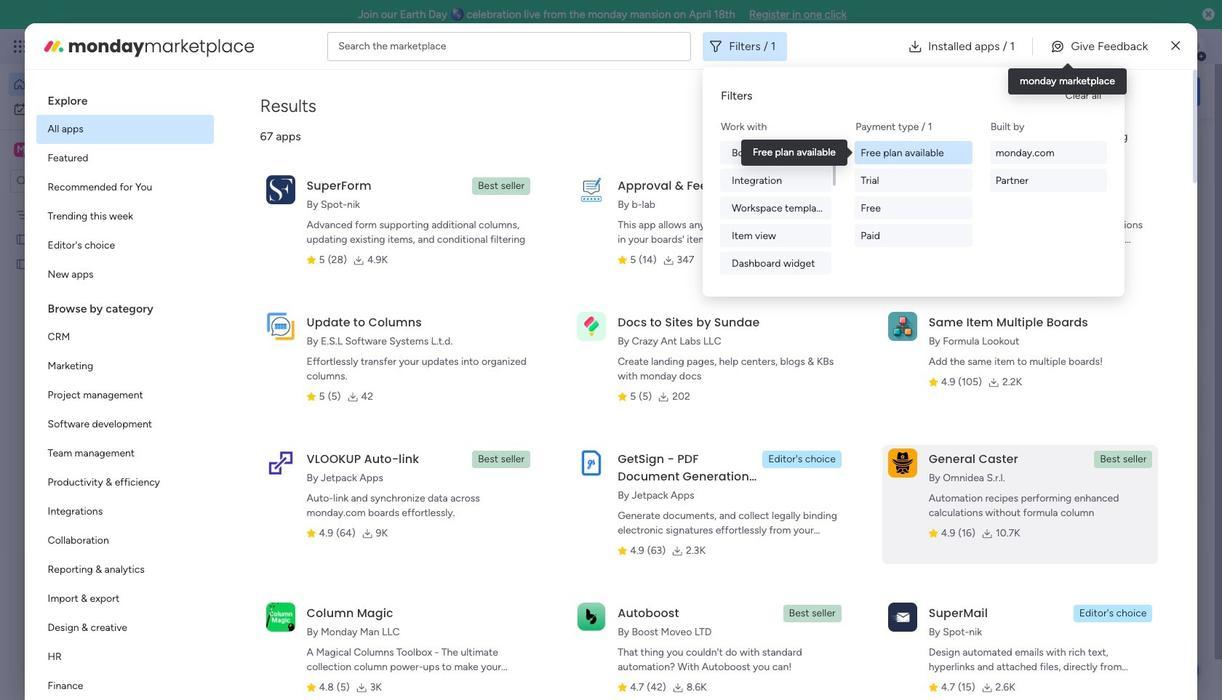 Task type: describe. For each thing, give the bounding box(es) containing it.
1 vertical spatial component image
[[654, 640, 666, 653]]

0 vertical spatial public board image
[[15, 232, 29, 246]]

invite members image
[[1028, 39, 1043, 54]]

see plans image
[[241, 39, 254, 55]]

1 horizontal spatial workspace image
[[249, 619, 284, 654]]

dapulse x slim image
[[1172, 37, 1180, 55]]

public board image inside quick search results list box
[[719, 295, 735, 311]]

2 heading from the top
[[36, 290, 214, 323]]

templates image image
[[995, 139, 1187, 239]]

1 image
[[1007, 30, 1020, 46]]

notifications image
[[964, 39, 979, 54]]

1 element
[[372, 375, 389, 393]]

workspace selection element
[[14, 141, 122, 160]]

1 vertical spatial component image
[[294, 640, 306, 653]]

update feed image
[[996, 39, 1011, 54]]

search everything image
[[1096, 39, 1110, 54]]

ruby anderson image
[[259, 426, 288, 455]]

add to favorites image
[[907, 295, 922, 310]]



Task type: locate. For each thing, give the bounding box(es) containing it.
0 vertical spatial workspace image
[[14, 142, 28, 158]]

v2 user feedback image
[[994, 83, 1005, 100]]

1 horizontal spatial public board image
[[719, 295, 735, 311]]

quick search results list box
[[225, 165, 947, 358]]

workspace image
[[14, 142, 28, 158], [249, 619, 284, 654]]

help center element
[[982, 446, 1201, 505]]

0 horizontal spatial workspace image
[[14, 142, 28, 158]]

1 horizontal spatial monday marketplace image
[[1060, 39, 1075, 54]]

0 vertical spatial component image
[[719, 318, 732, 331]]

help image
[[1128, 39, 1142, 54]]

1 heading from the top
[[36, 81, 214, 115]]

component image
[[243, 318, 256, 331], [294, 640, 306, 653]]

app logo image
[[266, 175, 295, 204], [577, 175, 606, 204], [888, 175, 917, 204], [266, 312, 295, 341], [577, 312, 606, 341], [888, 312, 917, 341], [266, 449, 295, 478], [577, 449, 606, 478], [888, 449, 917, 478], [266, 603, 295, 632], [577, 603, 606, 632], [888, 603, 917, 632]]

0 horizontal spatial public board image
[[15, 232, 29, 246]]

0 horizontal spatial component image
[[243, 318, 256, 331]]

1 horizontal spatial component image
[[719, 318, 732, 331]]

heading
[[36, 81, 214, 115], [36, 290, 214, 323]]

0 vertical spatial component image
[[243, 318, 256, 331]]

public board image
[[15, 257, 29, 271]]

select product image
[[13, 39, 28, 54]]

workspace image
[[609, 619, 644, 654], [617, 623, 635, 649]]

0 horizontal spatial monday marketplace image
[[42, 35, 65, 58]]

0 vertical spatial heading
[[36, 81, 214, 115]]

component image inside quick search results list box
[[243, 318, 256, 331]]

component image
[[719, 318, 732, 331], [654, 640, 666, 653]]

monday marketplace image right select product icon
[[42, 35, 65, 58]]

1 vertical spatial heading
[[36, 290, 214, 323]]

1 vertical spatial workspace image
[[249, 619, 284, 654]]

list box
[[36, 81, 214, 701], [0, 199, 186, 473]]

v2 bolt switch image
[[1108, 83, 1116, 99]]

1 vertical spatial public board image
[[719, 295, 735, 311]]

monday marketplace image right invite members image
[[1060, 39, 1075, 54]]

option
[[9, 73, 177, 96], [9, 98, 177, 121], [36, 115, 214, 144], [36, 144, 214, 173], [36, 173, 214, 202], [0, 201, 186, 204], [36, 202, 214, 231], [36, 231, 214, 260], [36, 260, 214, 290], [36, 323, 214, 352], [36, 352, 214, 381], [36, 381, 214, 410], [36, 410, 214, 439], [36, 439, 214, 469], [36, 469, 214, 498], [36, 498, 214, 527], [36, 527, 214, 556], [36, 556, 214, 585], [36, 585, 214, 614], [36, 614, 214, 643], [36, 643, 214, 672], [36, 672, 214, 701]]

monday marketplace image
[[42, 35, 65, 58], [1060, 39, 1075, 54]]

ruby anderson image
[[1182, 35, 1205, 58]]

1 horizontal spatial component image
[[294, 640, 306, 653]]

Search in workspace field
[[31, 173, 122, 190]]

0 horizontal spatial component image
[[654, 640, 666, 653]]

public board image
[[15, 232, 29, 246], [719, 295, 735, 311]]



Task type: vqa. For each thing, say whether or not it's contained in the screenshot.
Feedback
no



